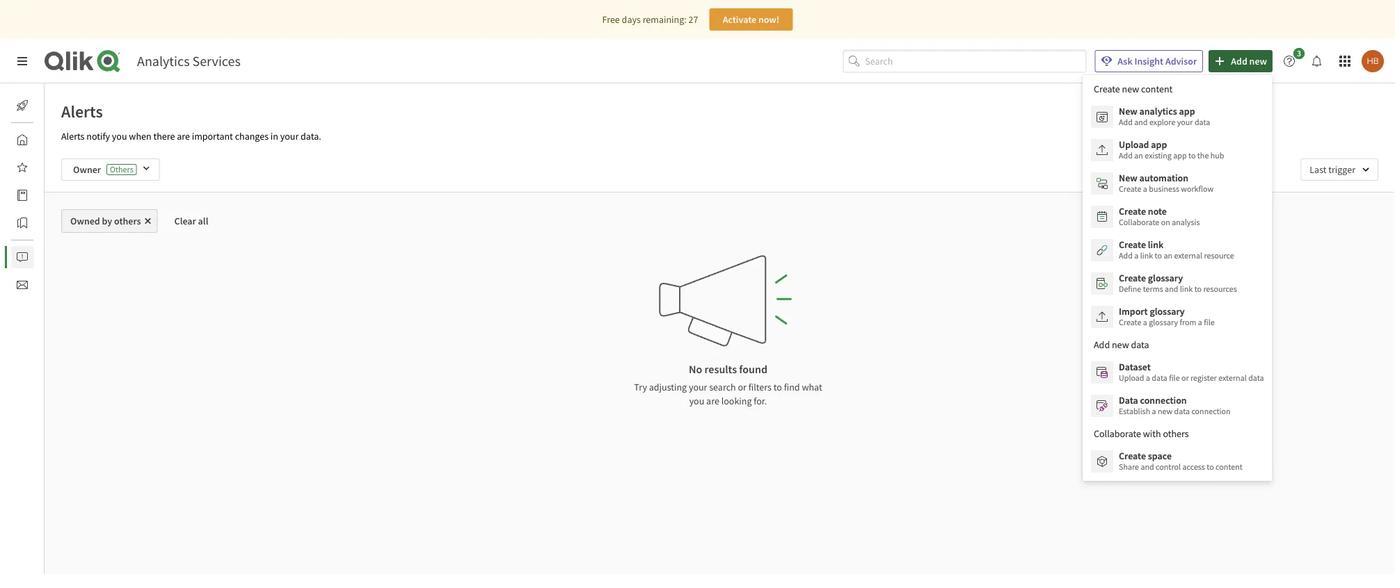 Task type: describe. For each thing, give the bounding box(es) containing it.
and for analytics
[[1135, 117, 1148, 128]]

your inside new analytics app add and explore your data
[[1178, 117, 1193, 128]]

to inside no results found try adjusting your search or filters to find what you are looking for.
[[774, 381, 782, 394]]

analytics services
[[137, 53, 241, 70]]

create glossary define terms and link to resources
[[1119, 272, 1237, 295]]

free days remaining: 27
[[602, 13, 698, 26]]

free
[[602, 13, 620, 26]]

owned
[[70, 215, 100, 228]]

analytics
[[1140, 105, 1178, 118]]

collections image
[[17, 218, 28, 229]]

notify
[[86, 130, 110, 143]]

data connection establish a new data connection
[[1119, 395, 1231, 417]]

content
[[1216, 462, 1243, 473]]

an inside create link add a link to an external resource
[[1164, 251, 1173, 261]]

file inside import glossary create a glossary from a file
[[1204, 317, 1215, 328]]

your inside no results found try adjusting your search or filters to find what you are looking for.
[[689, 381, 708, 394]]

file inside dataset upload a data file or register external data
[[1169, 373, 1180, 384]]

import glossary create a glossary from a file
[[1119, 306, 1215, 328]]

upload inside dataset upload a data file or register external data
[[1119, 373, 1145, 384]]

app inside new analytics app add and explore your data
[[1180, 105, 1196, 118]]

days
[[622, 13, 641, 26]]

ask
[[1118, 55, 1133, 68]]

create note menu item
[[1083, 200, 1273, 234]]

glossary for create glossary
[[1148, 272, 1183, 285]]

define
[[1119, 284, 1142, 295]]

insight
[[1135, 55, 1164, 68]]

add new
[[1231, 55, 1268, 68]]

dataset upload a data file or register external data
[[1119, 361, 1264, 384]]

data.
[[301, 130, 321, 143]]

are inside no results found try adjusting your search or filters to find what you are looking for.
[[707, 395, 720, 408]]

favorites image
[[17, 162, 28, 173]]

home link
[[11, 129, 69, 151]]

import
[[1119, 306, 1148, 318]]

link down on on the right top of the page
[[1148, 239, 1164, 251]]

data right register
[[1249, 373, 1264, 384]]

add inside upload app add an existing app to the hub
[[1119, 150, 1133, 161]]

subscriptions image
[[17, 280, 28, 291]]

0 horizontal spatial connection
[[1141, 395, 1187, 407]]

add inside create link add a link to an external resource
[[1119, 251, 1133, 261]]

services
[[192, 53, 241, 70]]

analysis
[[1172, 217, 1200, 228]]

data connection menu item
[[1083, 390, 1273, 423]]

a for automation
[[1143, 184, 1148, 195]]

and for glossary
[[1165, 284, 1179, 295]]

you inside no results found try adjusting your search or filters to find what you are looking for.
[[690, 395, 705, 408]]

business
[[1149, 184, 1180, 195]]

app down the explore
[[1151, 139, 1168, 151]]

explore
[[1150, 117, 1176, 128]]

new analytics app menu item
[[1083, 100, 1273, 134]]

space
[[1148, 450, 1172, 463]]

external for create link
[[1175, 251, 1203, 261]]

hub
[[1211, 150, 1225, 161]]

last trigger image
[[1301, 159, 1379, 181]]

find
[[784, 381, 800, 394]]

to inside create link add a link to an external resource
[[1155, 251, 1162, 261]]

what
[[802, 381, 823, 394]]

a for connection
[[1152, 406, 1157, 417]]

activate now! link
[[710, 8, 793, 31]]

add new button
[[1209, 50, 1273, 72]]

note
[[1148, 205, 1167, 218]]

ask insight advisor
[[1118, 55, 1197, 68]]

a for glossary
[[1143, 317, 1148, 328]]

register
[[1191, 373, 1217, 384]]

create link add a link to an external resource
[[1119, 239, 1235, 261]]

found
[[739, 363, 768, 377]]

ask insight advisor button
[[1095, 50, 1204, 72]]

new for new automation
[[1119, 172, 1138, 184]]

create space menu item
[[1083, 445, 1273, 479]]

collaborate
[[1119, 217, 1160, 228]]

27
[[689, 13, 698, 26]]

new for new analytics app
[[1119, 105, 1138, 118]]

in
[[271, 130, 278, 143]]

resources
[[1204, 284, 1237, 295]]

activate now!
[[723, 13, 780, 26]]

home
[[45, 134, 69, 146]]

remaining:
[[643, 13, 687, 26]]

create inside new automation create a business workflow
[[1119, 184, 1142, 195]]

important
[[192, 130, 233, 143]]

1 vertical spatial your
[[280, 130, 299, 143]]

create for create space
[[1119, 450, 1146, 463]]

data right dataset
[[1152, 373, 1168, 384]]

access
[[1183, 462, 1206, 473]]

new inside 'data connection establish a new data connection'
[[1158, 406, 1173, 417]]

by
[[102, 215, 112, 228]]

there
[[153, 130, 175, 143]]

a right from
[[1198, 317, 1203, 328]]



Task type: vqa. For each thing, say whether or not it's contained in the screenshot.
Qlik Sense app Cell for second Personal button from the bottom's Howard Brown 'cell' Sample data app button
no



Task type: locate. For each thing, give the bounding box(es) containing it.
terms
[[1143, 284, 1164, 295]]

try
[[634, 381, 647, 394]]

connection down dataset menu item
[[1141, 395, 1187, 407]]

to left resources
[[1195, 284, 1202, 295]]

data inside new analytics app add and explore your data
[[1195, 117, 1211, 128]]

upload down analytics
[[1119, 139, 1150, 151]]

owned by others
[[70, 215, 141, 228]]

from
[[1180, 317, 1197, 328]]

new
[[1119, 105, 1138, 118], [1119, 172, 1138, 184]]

upload
[[1119, 139, 1150, 151], [1119, 373, 1145, 384]]

an
[[1135, 150, 1144, 161], [1164, 251, 1173, 261]]

create glossary menu item
[[1083, 267, 1273, 301]]

connection down register
[[1192, 406, 1231, 417]]

0 horizontal spatial external
[[1175, 251, 1203, 261]]

app right the explore
[[1180, 105, 1196, 118]]

0 vertical spatial your
[[1178, 117, 1193, 128]]

new left automation
[[1119, 172, 1138, 184]]

data
[[1119, 395, 1139, 407]]

6 create from the top
[[1119, 450, 1146, 463]]

external inside create link add a link to an external resource
[[1175, 251, 1203, 261]]

a
[[1143, 184, 1148, 195], [1135, 251, 1139, 261], [1143, 317, 1148, 328], [1198, 317, 1203, 328], [1146, 373, 1151, 384], [1152, 406, 1157, 417]]

0 vertical spatial external
[[1175, 251, 1203, 261]]

create down define
[[1119, 317, 1142, 328]]

0 vertical spatial an
[[1135, 150, 1144, 161]]

0 vertical spatial upload
[[1119, 139, 1150, 151]]

file
[[1204, 317, 1215, 328], [1169, 373, 1180, 384]]

0 vertical spatial are
[[177, 130, 190, 143]]

an up create glossary define terms and link to resources
[[1164, 251, 1173, 261]]

create link menu item
[[1083, 234, 1273, 267]]

catalog link
[[11, 184, 76, 207]]

add right "advisor"
[[1231, 55, 1248, 68]]

resource
[[1204, 251, 1235, 261]]

create up import on the bottom of the page
[[1119, 272, 1146, 285]]

control
[[1156, 462, 1181, 473]]

2 vertical spatial your
[[689, 381, 708, 394]]

alerts left notify
[[61, 130, 85, 143]]

new automation menu item
[[1083, 167, 1273, 200]]

clear all button
[[163, 210, 220, 233]]

2 vertical spatial and
[[1141, 462, 1155, 473]]

add left analytics
[[1119, 117, 1133, 128]]

1 horizontal spatial file
[[1204, 317, 1215, 328]]

activate
[[723, 13, 757, 26]]

1 horizontal spatial or
[[1182, 373, 1189, 384]]

file up 'data connection establish a new data connection'
[[1169, 373, 1180, 384]]

create for create link
[[1119, 239, 1146, 251]]

0 horizontal spatial your
[[280, 130, 299, 143]]

for.
[[754, 395, 767, 408]]

are right there
[[177, 130, 190, 143]]

searchbar element
[[843, 50, 1087, 73]]

glossary down terms at the right of page
[[1150, 306, 1185, 318]]

create inside the create note collaborate on analysis
[[1119, 205, 1146, 218]]

analytics
[[137, 53, 190, 70]]

import glossary menu item
[[1083, 301, 1273, 334]]

upload inside upload app add an existing app to the hub
[[1119, 139, 1150, 151]]

search
[[709, 381, 736, 394]]

create inside import glossary create a glossary from a file
[[1119, 317, 1142, 328]]

a inside create link add a link to an external resource
[[1135, 251, 1139, 261]]

glossary
[[1148, 272, 1183, 285], [1150, 306, 1185, 318], [1149, 317, 1178, 328]]

filters region
[[45, 148, 1396, 192]]

to up create glossary define terms and link to resources
[[1155, 251, 1162, 261]]

1 vertical spatial are
[[707, 395, 720, 408]]

alerts for alerts notify you when there are important changes in your data.
[[61, 130, 85, 143]]

share
[[1119, 462, 1139, 473]]

0 horizontal spatial file
[[1169, 373, 1180, 384]]

on
[[1161, 217, 1171, 228]]

external
[[1175, 251, 1203, 261], [1219, 373, 1247, 384]]

automation
[[1140, 172, 1189, 184]]

create inside create glossary define terms and link to resources
[[1119, 272, 1146, 285]]

create note collaborate on analysis
[[1119, 205, 1200, 228]]

alerts notify you when there are important changes in your data.
[[61, 130, 321, 143]]

data up the
[[1195, 117, 1211, 128]]

or inside dataset upload a data file or register external data
[[1182, 373, 1189, 384]]

filters
[[749, 381, 772, 394]]

connection
[[1141, 395, 1187, 407], [1192, 406, 1231, 417]]

the
[[1198, 150, 1209, 161]]

0 vertical spatial alerts
[[61, 101, 103, 122]]

upload up data on the bottom
[[1119, 373, 1145, 384]]

create inside create link add a link to an external resource
[[1119, 239, 1146, 251]]

advisor
[[1166, 55, 1197, 68]]

changes
[[235, 130, 269, 143]]

or inside no results found try adjusting your search or filters to find what you are looking for.
[[738, 381, 747, 394]]

0 horizontal spatial you
[[112, 130, 127, 143]]

to left the
[[1189, 150, 1196, 161]]

alerts image
[[17, 252, 28, 263]]

glossary left from
[[1149, 317, 1178, 328]]

external inside dataset upload a data file or register external data
[[1219, 373, 1247, 384]]

an inside upload app add an existing app to the hub
[[1135, 150, 1144, 161]]

0 horizontal spatial or
[[738, 381, 747, 394]]

clear all
[[174, 215, 208, 228]]

0 vertical spatial you
[[112, 130, 127, 143]]

file right from
[[1204, 317, 1215, 328]]

data down dataset menu item
[[1175, 406, 1190, 417]]

a inside 'data connection establish a new data connection'
[[1152, 406, 1157, 417]]

no results found try adjusting your search or filters to find what you are looking for.
[[634, 363, 823, 408]]

and right share
[[1141, 462, 1155, 473]]

5 create from the top
[[1119, 317, 1142, 328]]

a inside new automation create a business workflow
[[1143, 184, 1148, 195]]

or
[[1182, 373, 1189, 384], [738, 381, 747, 394]]

1 new from the top
[[1119, 105, 1138, 118]]

1 horizontal spatial are
[[707, 395, 720, 408]]

a down terms at the right of page
[[1143, 317, 1148, 328]]

to
[[1189, 150, 1196, 161], [1155, 251, 1162, 261], [1195, 284, 1202, 295], [774, 381, 782, 394], [1207, 462, 1214, 473]]

0 vertical spatial file
[[1204, 317, 1215, 328]]

glossary down create link menu item
[[1148, 272, 1183, 285]]

0 horizontal spatial an
[[1135, 150, 1144, 161]]

1 upload from the top
[[1119, 139, 1150, 151]]

new left analytics
[[1119, 105, 1138, 118]]

and inside new analytics app add and explore your data
[[1135, 117, 1148, 128]]

create inside create space share and control access to content
[[1119, 450, 1146, 463]]

2 create from the top
[[1119, 205, 1146, 218]]

are down search
[[707, 395, 720, 408]]

2 horizontal spatial your
[[1178, 117, 1193, 128]]

1 horizontal spatial your
[[689, 381, 708, 394]]

0 vertical spatial new
[[1250, 55, 1268, 68]]

create
[[1119, 184, 1142, 195], [1119, 205, 1146, 218], [1119, 239, 1146, 251], [1119, 272, 1146, 285], [1119, 317, 1142, 328], [1119, 450, 1146, 463]]

adjusting
[[649, 381, 687, 394]]

and left the explore
[[1135, 117, 1148, 128]]

external for dataset
[[1219, 373, 1247, 384]]

you
[[112, 130, 127, 143], [690, 395, 705, 408]]

a left business
[[1143, 184, 1148, 195]]

are
[[177, 130, 190, 143], [707, 395, 720, 408]]

create for create glossary
[[1119, 272, 1146, 285]]

1 horizontal spatial external
[[1219, 373, 1247, 384]]

link inside create glossary define terms and link to resources
[[1180, 284, 1193, 295]]

when
[[129, 130, 151, 143]]

4 create from the top
[[1119, 272, 1146, 285]]

1 horizontal spatial an
[[1164, 251, 1173, 261]]

data
[[1195, 117, 1211, 128], [1152, 373, 1168, 384], [1249, 373, 1264, 384], [1175, 406, 1190, 417]]

all
[[198, 215, 208, 228]]

establish
[[1119, 406, 1151, 417]]

1 alerts from the top
[[61, 101, 103, 122]]

your down no
[[689, 381, 708, 394]]

you left when
[[112, 130, 127, 143]]

your right in
[[280, 130, 299, 143]]

analytics services element
[[137, 53, 241, 70]]

Search text field
[[865, 50, 1087, 73]]

open sidebar menu image
[[17, 56, 28, 67]]

looking
[[722, 395, 752, 408]]

to for app
[[1189, 150, 1196, 161]]

catalog
[[45, 189, 76, 202]]

a for link
[[1135, 251, 1139, 261]]

1 vertical spatial new
[[1119, 172, 1138, 184]]

upload app menu item
[[1083, 134, 1273, 167]]

1 vertical spatial file
[[1169, 373, 1180, 384]]

and right terms at the right of page
[[1165, 284, 1179, 295]]

2 new from the top
[[1119, 172, 1138, 184]]

to left the "find" at the right
[[774, 381, 782, 394]]

1 horizontal spatial you
[[690, 395, 705, 408]]

link up terms at the right of page
[[1141, 251, 1154, 261]]

1 create from the top
[[1119, 184, 1142, 195]]

1 vertical spatial you
[[690, 395, 705, 408]]

no
[[689, 363, 703, 377]]

0 vertical spatial and
[[1135, 117, 1148, 128]]

new inside new automation create a business workflow
[[1119, 172, 1138, 184]]

0 horizontal spatial new
[[1158, 406, 1173, 417]]

to inside upload app add an existing app to the hub
[[1189, 150, 1196, 161]]

new analytics app add and explore your data
[[1119, 105, 1211, 128]]

to inside create glossary define terms and link to resources
[[1195, 284, 1202, 295]]

1 horizontal spatial new
[[1250, 55, 1268, 68]]

to right the access
[[1207, 462, 1214, 473]]

a right establish
[[1152, 406, 1157, 417]]

0 vertical spatial new
[[1119, 105, 1138, 118]]

dataset
[[1119, 361, 1151, 374]]

create for create note
[[1119, 205, 1146, 218]]

1 horizontal spatial connection
[[1192, 406, 1231, 417]]

menu containing new analytics app
[[1083, 75, 1273, 482]]

menu
[[1083, 75, 1273, 482]]

1 vertical spatial upload
[[1119, 373, 1145, 384]]

and inside create space share and control access to content
[[1141, 462, 1155, 473]]

alerts up notify
[[61, 101, 103, 122]]

or left register
[[1182, 373, 1189, 384]]

workflow
[[1181, 184, 1214, 195]]

owned by others button
[[61, 210, 158, 233]]

create down collaborate
[[1119, 239, 1146, 251]]

app right "existing" on the right top of the page
[[1174, 150, 1187, 161]]

link
[[1148, 239, 1164, 251], [1141, 251, 1154, 261], [1180, 284, 1193, 295]]

app
[[1180, 105, 1196, 118], [1151, 139, 1168, 151], [1174, 150, 1187, 161]]

link up the import glossary 'menu item'
[[1180, 284, 1193, 295]]

upload app add an existing app to the hub
[[1119, 139, 1225, 161]]

3 create from the top
[[1119, 239, 1146, 251]]

a up establish
[[1146, 373, 1151, 384]]

external right register
[[1219, 373, 1247, 384]]

new automation create a business workflow
[[1119, 172, 1214, 195]]

data inside 'data connection establish a new data connection'
[[1175, 406, 1190, 417]]

1 vertical spatial an
[[1164, 251, 1173, 261]]

external up create glossary define terms and link to resources
[[1175, 251, 1203, 261]]

an left "existing" on the right top of the page
[[1135, 150, 1144, 161]]

existing
[[1145, 150, 1172, 161]]

2 upload from the top
[[1119, 373, 1145, 384]]

new inside dropdown button
[[1250, 55, 1268, 68]]

others
[[114, 215, 141, 228]]

add inside add new dropdown button
[[1231, 55, 1248, 68]]

0 horizontal spatial are
[[177, 130, 190, 143]]

navigation pane element
[[0, 89, 76, 302]]

2 alerts from the top
[[61, 130, 85, 143]]

1 vertical spatial external
[[1219, 373, 1247, 384]]

create left space
[[1119, 450, 1146, 463]]

to inside create space share and control access to content
[[1207, 462, 1214, 473]]

now!
[[759, 13, 780, 26]]

your
[[1178, 117, 1193, 128], [280, 130, 299, 143], [689, 381, 708, 394]]

new inside new analytics app add and explore your data
[[1119, 105, 1138, 118]]

1 vertical spatial and
[[1165, 284, 1179, 295]]

new
[[1250, 55, 1268, 68], [1158, 406, 1173, 417]]

glossary for import glossary
[[1150, 306, 1185, 318]]

to for glossary
[[1195, 284, 1202, 295]]

1 vertical spatial new
[[1158, 406, 1173, 417]]

and inside create glossary define terms and link to resources
[[1165, 284, 1179, 295]]

a inside dataset upload a data file or register external data
[[1146, 373, 1151, 384]]

dataset menu item
[[1083, 356, 1273, 390]]

to for space
[[1207, 462, 1214, 473]]

a down collaborate
[[1135, 251, 1139, 261]]

add inside new analytics app add and explore your data
[[1119, 117, 1133, 128]]

your right the explore
[[1178, 117, 1193, 128]]

you down no
[[690, 395, 705, 408]]

alerts for alerts
[[61, 101, 103, 122]]

glossary inside create glossary define terms and link to resources
[[1148, 272, 1183, 285]]

1 vertical spatial alerts
[[61, 130, 85, 143]]

clear
[[174, 215, 196, 228]]

create space share and control access to content
[[1119, 450, 1243, 473]]

or up looking
[[738, 381, 747, 394]]

add up define
[[1119, 251, 1133, 261]]

results
[[705, 363, 737, 377]]

create left note
[[1119, 205, 1146, 218]]

create left business
[[1119, 184, 1142, 195]]

add left "existing" on the right top of the page
[[1119, 150, 1133, 161]]



